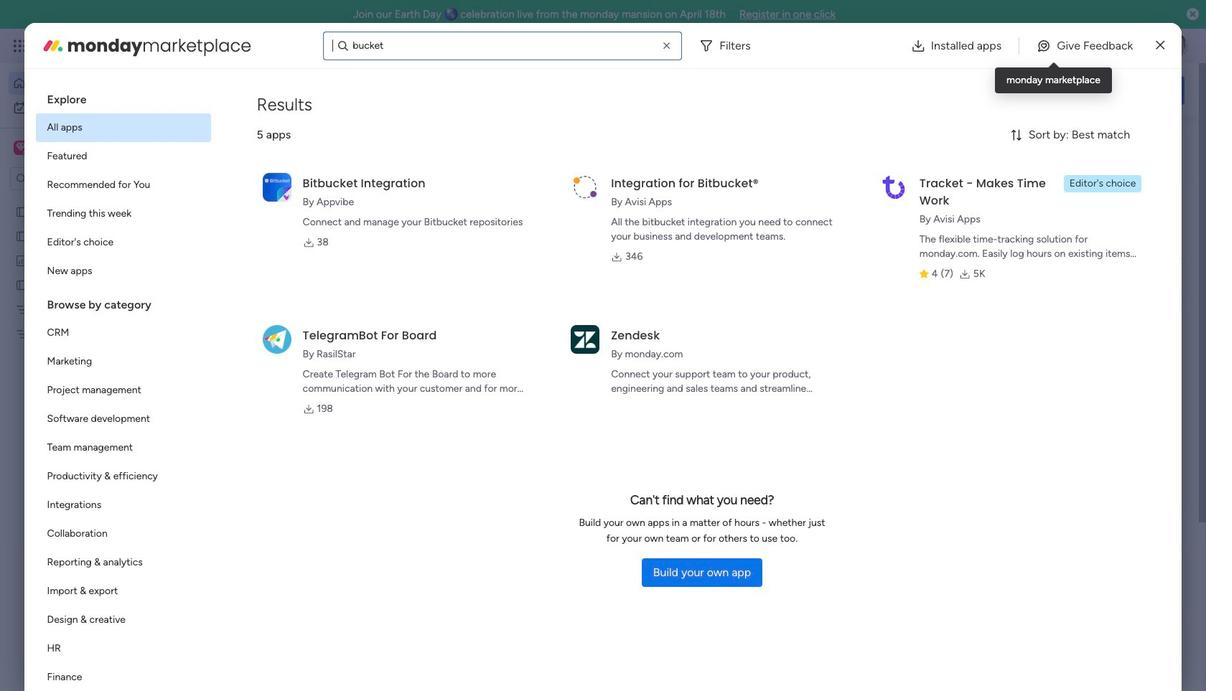 Task type: locate. For each thing, give the bounding box(es) containing it.
0 vertical spatial heading
[[36, 80, 211, 113]]

dapulse x slim image
[[1156, 37, 1165, 54], [1163, 133, 1180, 150]]

list box
[[36, 80, 211, 691], [0, 196, 183, 540]]

1 workspace image from the left
[[14, 140, 28, 156]]

quick search results list box
[[222, 163, 935, 529]]

0 vertical spatial public board image
[[15, 205, 29, 218]]

2 workspace image from the left
[[16, 140, 26, 156]]

notifications image
[[951, 39, 966, 53]]

invite members image
[[1015, 39, 1029, 53]]

public board image
[[15, 205, 29, 218], [15, 278, 29, 292]]

app logo image
[[263, 173, 291, 202], [571, 173, 600, 202], [879, 173, 908, 202], [263, 325, 291, 354], [571, 325, 600, 354]]

1 vertical spatial public board image
[[15, 278, 29, 292]]

option
[[9, 72, 174, 95], [9, 96, 174, 119], [36, 113, 211, 142], [36, 142, 211, 171], [36, 171, 211, 200], [0, 199, 183, 201], [36, 200, 211, 228], [36, 228, 211, 257], [36, 257, 211, 286], [36, 319, 211, 348], [36, 348, 211, 376], [36, 376, 211, 405], [36, 405, 211, 434], [36, 434, 211, 462], [36, 462, 211, 491], [36, 491, 211, 520], [36, 520, 211, 549], [36, 549, 211, 577], [36, 577, 211, 606], [36, 606, 211, 635], [36, 635, 211, 663], [36, 663, 211, 691]]

0 vertical spatial dapulse x slim image
[[1156, 37, 1165, 54]]

public board image down public dashboard icon
[[15, 278, 29, 292]]

public board image up public board image
[[15, 205, 29, 218]]

terry turtle image
[[1166, 34, 1189, 57]]

1 heading from the top
[[36, 80, 211, 113]]

circle o image
[[991, 237, 1000, 248]]

search everything image
[[1081, 39, 1096, 53]]

heading
[[36, 80, 211, 113], [36, 286, 211, 319]]

v2 user feedback image
[[981, 82, 992, 98]]

1 vertical spatial heading
[[36, 286, 211, 319]]

public board image
[[15, 229, 29, 243]]

workspace image
[[14, 140, 28, 156], [16, 140, 26, 156]]

getting started element
[[969, 552, 1185, 609]]

see plans image
[[238, 38, 251, 54]]

select product image
[[13, 39, 27, 53]]

help center element
[[969, 621, 1185, 678]]

help image
[[1113, 39, 1127, 53]]



Task type: vqa. For each thing, say whether or not it's contained in the screenshot.
"9m" corresponding to Due Date
no



Task type: describe. For each thing, give the bounding box(es) containing it.
monday marketplace image
[[41, 34, 64, 57]]

monday marketplace image
[[1046, 39, 1060, 53]]

1 vertical spatial dapulse x slim image
[[1163, 133, 1180, 150]]

check circle image
[[991, 182, 1000, 193]]

workspace selection element
[[14, 139, 120, 158]]

v2 bolt switch image
[[1093, 82, 1101, 98]]

Search in workspace field
[[30, 171, 120, 187]]

1 public board image from the top
[[15, 205, 29, 218]]

2 heading from the top
[[36, 286, 211, 319]]

update feed image
[[983, 39, 997, 53]]

2 public board image from the top
[[15, 278, 29, 292]]

2 image
[[994, 29, 1007, 46]]

public dashboard image
[[15, 253, 29, 267]]



